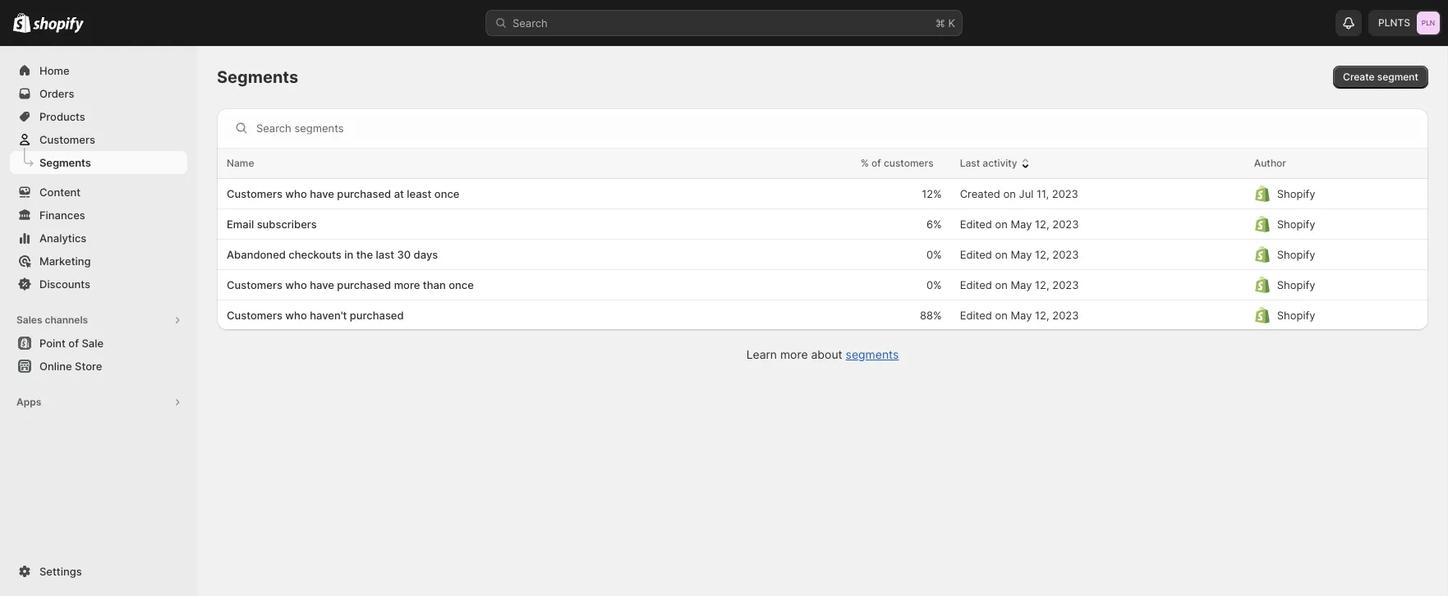 Task type: locate. For each thing, give the bounding box(es) containing it.
edited on may 12, 2023 for in
[[960, 248, 1079, 261]]

1 vertical spatial 0%
[[927, 279, 942, 291]]

on for least
[[1004, 187, 1017, 200]]

once
[[435, 187, 460, 200], [449, 279, 474, 291]]

2 vertical spatial who
[[285, 309, 307, 322]]

point
[[39, 337, 66, 350]]

2 may from the top
[[1011, 248, 1033, 261]]

subscribers
[[257, 218, 317, 231]]

customers
[[39, 133, 95, 146], [227, 187, 283, 200], [227, 279, 283, 291], [227, 309, 283, 322]]

have for at
[[310, 187, 334, 200]]

have up haven't
[[310, 279, 334, 291]]

4 may from the top
[[1011, 309, 1033, 322]]

1 vertical spatial of
[[68, 337, 79, 350]]

customers for customers who have purchased at least once
[[227, 187, 283, 200]]

1 vertical spatial have
[[310, 279, 334, 291]]

who left haven't
[[285, 309, 307, 322]]

customers who have purchased at least once
[[227, 187, 460, 200]]

once for customers who have purchased more than once
[[449, 279, 474, 291]]

⌘
[[936, 16, 946, 29]]

days
[[414, 248, 438, 261]]

1 have from the top
[[310, 187, 334, 200]]

purchased left at
[[337, 187, 391, 200]]

of inside button
[[68, 337, 79, 350]]

12,
[[1036, 218, 1050, 231], [1036, 248, 1050, 261], [1036, 279, 1050, 291], [1036, 309, 1050, 322]]

more right learn
[[781, 348, 808, 362]]

apps
[[16, 397, 41, 408]]

in
[[345, 248, 354, 261]]

of left sale
[[68, 337, 79, 350]]

1 shopify from the top
[[1278, 187, 1316, 200]]

channels
[[45, 314, 88, 326]]

once right than
[[449, 279, 474, 291]]

purchased down customers who have purchased more than once at top
[[350, 309, 404, 322]]

2 have from the top
[[310, 279, 334, 291]]

of for sale
[[68, 337, 79, 350]]

3 who from the top
[[285, 309, 307, 322]]

Search segments text field
[[256, 115, 1423, 141]]

email subscribers link
[[227, 216, 741, 233]]

0% down 6%
[[927, 248, 942, 261]]

online store link
[[10, 355, 187, 378]]

⌘ k
[[936, 16, 956, 29]]

0 vertical spatial 0%
[[927, 248, 942, 261]]

6%
[[927, 218, 942, 231]]

of
[[872, 157, 882, 169], [68, 337, 79, 350]]

marketing link
[[10, 250, 187, 273]]

4 edited on may 12, 2023 from the top
[[960, 309, 1079, 322]]

edited on may 12, 2023
[[960, 218, 1079, 231], [960, 248, 1079, 261], [960, 279, 1079, 291], [960, 309, 1079, 322]]

3 12, from the top
[[1036, 279, 1050, 291]]

segments
[[217, 67, 298, 87], [39, 156, 91, 169]]

1 edited from the top
[[960, 218, 993, 231]]

haven't
[[310, 309, 347, 322]]

sale
[[82, 337, 104, 350]]

customers
[[884, 157, 934, 169]]

point of sale
[[39, 337, 104, 350]]

12%
[[922, 187, 942, 200]]

who for customers who haven't purchased
[[285, 309, 307, 322]]

4 12, from the top
[[1036, 309, 1050, 322]]

0 vertical spatial purchased
[[337, 187, 391, 200]]

may for have
[[1011, 279, 1033, 291]]

point of sale button
[[0, 332, 197, 355]]

2023
[[1053, 187, 1079, 200], [1053, 218, 1079, 231], [1053, 248, 1079, 261], [1053, 279, 1079, 291], [1053, 309, 1079, 322]]

0 vertical spatial who
[[285, 187, 307, 200]]

1 0% from the top
[[927, 248, 942, 261]]

at
[[394, 187, 404, 200]]

content link
[[10, 181, 187, 204]]

abandoned checkouts in the last 30 days link
[[227, 247, 741, 263]]

edited for have
[[960, 279, 993, 291]]

3 shopify from the top
[[1278, 248, 1316, 261]]

0 vertical spatial segments
[[217, 67, 298, 87]]

1 horizontal spatial of
[[872, 157, 882, 169]]

1 who from the top
[[285, 187, 307, 200]]

shopify image
[[13, 13, 31, 33], [33, 17, 84, 33]]

4 shopify from the top
[[1278, 279, 1316, 291]]

more
[[394, 279, 420, 291], [781, 348, 808, 362]]

12, for in
[[1036, 248, 1050, 261]]

edited on may 12, 2023 for have
[[960, 279, 1079, 291]]

content
[[39, 186, 81, 198]]

discounts
[[39, 278, 90, 291]]

search
[[513, 16, 548, 29]]

purchased down the
[[337, 279, 391, 291]]

1 vertical spatial who
[[285, 279, 307, 291]]

discounts link
[[10, 273, 187, 296]]

once right least
[[435, 187, 460, 200]]

once for customers who have purchased at least once
[[435, 187, 460, 200]]

4 edited from the top
[[960, 309, 993, 322]]

edited for haven't
[[960, 309, 993, 322]]

last
[[960, 157, 981, 169]]

1 vertical spatial purchased
[[337, 279, 391, 291]]

who up "subscribers"
[[285, 187, 307, 200]]

email subscribers
[[227, 218, 317, 231]]

2 who from the top
[[285, 279, 307, 291]]

%
[[861, 157, 869, 169]]

0 vertical spatial of
[[872, 157, 882, 169]]

customers who haven't purchased
[[227, 309, 404, 322]]

3 edited on may 12, 2023 from the top
[[960, 279, 1079, 291]]

have
[[310, 187, 334, 200], [310, 279, 334, 291]]

% of customers
[[861, 157, 934, 169]]

products
[[39, 110, 85, 123]]

settings
[[39, 565, 82, 578]]

apps button
[[10, 391, 187, 414]]

may
[[1011, 218, 1033, 231], [1011, 248, 1033, 261], [1011, 279, 1033, 291], [1011, 309, 1033, 322]]

edited
[[960, 218, 993, 231], [960, 248, 993, 261], [960, 279, 993, 291], [960, 309, 993, 322]]

create segment link
[[1334, 66, 1429, 89]]

shopify
[[1278, 187, 1316, 200], [1278, 218, 1316, 231], [1278, 248, 1316, 261], [1278, 279, 1316, 291], [1278, 309, 1316, 322]]

about
[[812, 348, 843, 362]]

2 edited on may 12, 2023 from the top
[[960, 248, 1079, 261]]

on for 30
[[996, 248, 1008, 261]]

1 horizontal spatial segments
[[217, 67, 298, 87]]

0 vertical spatial once
[[435, 187, 460, 200]]

home
[[39, 64, 70, 77]]

email
[[227, 218, 254, 231]]

1 may from the top
[[1011, 218, 1033, 231]]

than
[[423, 279, 446, 291]]

have up "subscribers"
[[310, 187, 334, 200]]

1 vertical spatial segments
[[39, 156, 91, 169]]

home link
[[10, 59, 187, 82]]

last activity
[[960, 157, 1018, 169]]

least
[[407, 187, 432, 200]]

0% up 88%
[[927, 279, 942, 291]]

customers for customers who haven't purchased
[[227, 309, 283, 322]]

purchased for more
[[337, 279, 391, 291]]

may for in
[[1011, 248, 1033, 261]]

customers for customers
[[39, 133, 95, 146]]

3 edited from the top
[[960, 279, 993, 291]]

2 12, from the top
[[1036, 248, 1050, 261]]

1 horizontal spatial more
[[781, 348, 808, 362]]

checkouts
[[289, 248, 342, 261]]

on
[[1004, 187, 1017, 200], [996, 218, 1008, 231], [996, 248, 1008, 261], [996, 279, 1008, 291], [996, 309, 1008, 322]]

1 horizontal spatial shopify image
[[33, 17, 84, 33]]

sales channels
[[16, 314, 88, 326]]

settings link
[[10, 560, 187, 584]]

30
[[397, 248, 411, 261]]

2 0% from the top
[[927, 279, 942, 291]]

0 horizontal spatial segments
[[39, 156, 91, 169]]

3 may from the top
[[1011, 279, 1033, 291]]

0 horizontal spatial more
[[394, 279, 420, 291]]

0%
[[927, 248, 942, 261], [927, 279, 942, 291]]

2 edited from the top
[[960, 248, 993, 261]]

who
[[285, 187, 307, 200], [285, 279, 307, 291], [285, 309, 307, 322]]

0 horizontal spatial of
[[68, 337, 79, 350]]

more left than
[[394, 279, 420, 291]]

of right %
[[872, 157, 882, 169]]

online store
[[39, 360, 102, 373]]

0 vertical spatial have
[[310, 187, 334, 200]]

customers who have purchased more than once link
[[227, 277, 741, 293]]

on for than
[[996, 279, 1008, 291]]

1 vertical spatial once
[[449, 279, 474, 291]]

2023 for least
[[1053, 187, 1079, 200]]

who down checkouts
[[285, 279, 307, 291]]



Task type: describe. For each thing, give the bounding box(es) containing it.
products link
[[10, 105, 187, 128]]

segments link
[[10, 151, 187, 174]]

customers who haven't purchased link
[[227, 307, 741, 324]]

store
[[75, 360, 102, 373]]

activity
[[983, 157, 1018, 169]]

last
[[376, 248, 394, 261]]

create
[[1344, 71, 1375, 83]]

abandoned checkouts in the last 30 days
[[227, 248, 438, 261]]

create segment
[[1344, 71, 1419, 83]]

customers for customers who have purchased more than once
[[227, 279, 283, 291]]

12, for haven't
[[1036, 309, 1050, 322]]

plnts
[[1379, 17, 1411, 29]]

of for customers
[[872, 157, 882, 169]]

orders link
[[10, 82, 187, 105]]

orders
[[39, 87, 74, 100]]

plnts image
[[1418, 12, 1441, 35]]

learn more about segments
[[747, 348, 899, 362]]

2023 for than
[[1053, 279, 1079, 291]]

name
[[227, 157, 254, 169]]

1 vertical spatial more
[[781, 348, 808, 362]]

author
[[1255, 157, 1287, 169]]

jul
[[1020, 187, 1034, 200]]

2 vertical spatial purchased
[[350, 309, 404, 322]]

customers who have purchased more than once
[[227, 279, 474, 291]]

0% for abandoned checkouts in the last 30 days
[[927, 248, 942, 261]]

1 12, from the top
[[1036, 218, 1050, 231]]

analytics link
[[10, 227, 187, 250]]

segments link
[[846, 348, 899, 362]]

edited on may 12, 2023 for haven't
[[960, 309, 1079, 322]]

abandoned
[[227, 248, 286, 261]]

customers who have purchased at least once link
[[227, 186, 741, 202]]

who for customers who have purchased at least once
[[285, 187, 307, 200]]

0 vertical spatial more
[[394, 279, 420, 291]]

12, for have
[[1036, 279, 1050, 291]]

0% for customers who have purchased more than once
[[927, 279, 942, 291]]

2023 for 30
[[1053, 248, 1079, 261]]

segments
[[846, 348, 899, 362]]

purchased for at
[[337, 187, 391, 200]]

last activity button
[[960, 155, 1034, 172]]

edited for in
[[960, 248, 993, 261]]

have for more
[[310, 279, 334, 291]]

finances
[[39, 209, 85, 221]]

point of sale link
[[10, 332, 187, 355]]

5 shopify from the top
[[1278, 309, 1316, 322]]

marketing
[[39, 255, 91, 268]]

customers link
[[10, 128, 187, 151]]

sales channels button
[[10, 309, 187, 332]]

who for customers who have purchased more than once
[[285, 279, 307, 291]]

created
[[960, 187, 1001, 200]]

2 shopify from the top
[[1278, 218, 1316, 231]]

finances link
[[10, 204, 187, 227]]

online
[[39, 360, 72, 373]]

11,
[[1037, 187, 1050, 200]]

shopify for least
[[1278, 187, 1316, 200]]

the
[[356, 248, 373, 261]]

0 horizontal spatial shopify image
[[13, 13, 31, 33]]

segment
[[1378, 71, 1419, 83]]

1 edited on may 12, 2023 from the top
[[960, 218, 1079, 231]]

88%
[[921, 309, 942, 322]]

may for haven't
[[1011, 309, 1033, 322]]

online store button
[[0, 355, 197, 378]]

analytics
[[39, 232, 87, 244]]

shopify for than
[[1278, 279, 1316, 291]]

shopify for 30
[[1278, 248, 1316, 261]]

learn
[[747, 348, 777, 362]]

sales
[[16, 314, 42, 326]]

k
[[949, 16, 956, 29]]

created on jul 11, 2023
[[960, 187, 1079, 200]]



Task type: vqa. For each thing, say whether or not it's contained in the screenshot.


